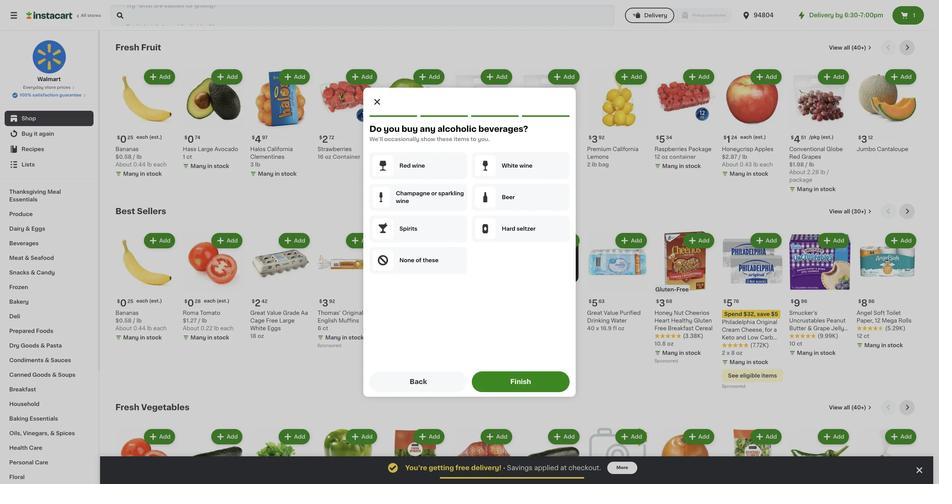 Task type: vqa. For each thing, say whether or not it's contained in the screenshot.


Task type: locate. For each thing, give the bounding box(es) containing it.
1 inside product group
[[727, 135, 731, 144]]

(40+)
[[852, 45, 867, 50], [852, 405, 867, 411]]

92 up premium on the top of page
[[599, 136, 605, 140]]

86
[[869, 300, 875, 304]]

1 item carousel region from the top
[[115, 40, 918, 198]]

25 for $ 0 25
[[127, 300, 133, 304]]

2 view all (40+) button from the top
[[826, 400, 875, 416]]

2 value from the left
[[267, 311, 282, 316]]

original up muffins
[[342, 311, 363, 316]]

$0.25 each (estimated) element for 4
[[115, 132, 177, 146]]

$ 0 25 each (est.)
[[117, 135, 162, 144]]

wine for red wine
[[412, 163, 425, 168]]

42 inside lime 42 1 each
[[400, 147, 407, 152]]

(est.) up globe
[[821, 135, 834, 140]]

0 horizontal spatial value
[[267, 311, 282, 316]]

0 vertical spatial 92
[[599, 136, 605, 140]]

1 horizontal spatial 92
[[599, 136, 605, 140]]

finish
[[510, 379, 531, 385]]

2 bananas $0.58 / lb about 0.44 lb each from the top
[[115, 311, 167, 331]]

$ inside $ 4 51 /pkg (est.)
[[791, 136, 794, 140]]

grapes down green
[[520, 154, 540, 160]]

1 view all (40+) button from the top
[[826, 40, 875, 55]]

1 horizontal spatial delivery
[[809, 12, 834, 18]]

value inside the great value purified drinking water 40 x 16.9 fl oz
[[604, 311, 619, 316]]

& inside meat & seafood link
[[25, 256, 29, 261]]

0.44 for 2
[[133, 326, 146, 331]]

all for 8
[[844, 209, 850, 214]]

great for 2
[[250, 311, 265, 316]]

large down grade
[[279, 318, 295, 324]]

•
[[503, 465, 506, 471]]

$5.72 element
[[520, 296, 581, 310]]

1 vertical spatial 8
[[731, 351, 735, 356]]

3 up thomas'
[[322, 299, 328, 308]]

1 bananas from the top
[[115, 147, 139, 152]]

(5.29k)
[[885, 326, 906, 332]]

0 vertical spatial fresh
[[115, 43, 139, 52]]

1 $0.58 from the top
[[115, 154, 132, 160]]

1 vertical spatial original
[[757, 320, 777, 325]]

product group containing 8
[[857, 232, 918, 351]]

shop link
[[5, 111, 94, 126]]

& left "spices"
[[50, 431, 55, 437]]

1 horizontal spatial red
[[452, 154, 463, 160]]

1 vertical spatial see eligible items
[[728, 373, 777, 379]]

fl
[[613, 326, 617, 331]]

1 horizontal spatial great
[[587, 311, 602, 316]]

all inside popup button
[[844, 209, 850, 214]]

& left pasta
[[40, 343, 45, 349]]

$ 0 25
[[117, 299, 133, 308]]

ct inside thomas' original english muffins 6 ct
[[323, 326, 328, 331]]

about inside green seedless grapes bag $1.98 / lb about 2.43 lb / package
[[520, 170, 536, 175]]

ct down paper,
[[864, 334, 870, 339]]

large
[[198, 147, 213, 152], [279, 318, 295, 324]]

0 vertical spatial bananas $0.58 / lb about 0.44 lb each
[[115, 147, 167, 167]]

0 horizontal spatial sponsored badge image
[[318, 344, 341, 348]]

walmart
[[37, 77, 61, 82]]

health
[[9, 446, 28, 451]]

free down heart
[[655, 326, 667, 332]]

grapes down the harvest
[[465, 154, 484, 160]]

1 vertical spatial white
[[250, 326, 266, 332]]

2 horizontal spatial package
[[789, 177, 813, 183]]

bananas down the $ 0 25
[[115, 311, 139, 316]]

1 view all (40+) from the top
[[829, 45, 867, 50]]

recipes
[[22, 147, 44, 152]]

each inside 'roma tomato $1.27 / lb about 0.22 lb each'
[[220, 326, 234, 331]]

$ inside '$ 3 68'
[[656, 300, 659, 304]]

0 horizontal spatial grapes
[[465, 154, 484, 160]]

tomato
[[200, 311, 220, 316]]

oz inside the great value purified drinking water 40 x 16.9 fl oz
[[618, 326, 625, 331]]

foods
[[36, 329, 53, 334]]

0 horizontal spatial california
[[267, 147, 293, 152]]

floral link
[[5, 470, 94, 485]]

red wine
[[400, 163, 425, 168]]

smucker's
[[789, 311, 818, 316]]

many down 10.8 oz
[[662, 351, 678, 356]]

0 horizontal spatial 4
[[255, 135, 261, 144]]

1 (40+) from the top
[[852, 45, 867, 50]]

1 horizontal spatial seedless
[[538, 147, 563, 152]]

eligible up back
[[403, 366, 423, 371]]

12
[[868, 136, 873, 140], [655, 154, 660, 160], [875, 318, 881, 324], [857, 334, 863, 339]]

$ inside $ 5 23 /pkg (est.)
[[454, 136, 457, 140]]

0 for $ 0 33
[[390, 135, 396, 144]]

1 vertical spatial care
[[35, 460, 48, 466]]

& inside the smucker's uncrustables peanut butter & grape jelly sandwich
[[808, 326, 812, 331]]

item carousel region
[[115, 40, 918, 198], [115, 204, 918, 394], [115, 400, 918, 485]]

many in stock
[[191, 164, 229, 169], [393, 164, 431, 169], [662, 164, 701, 169], [123, 171, 162, 177], [730, 171, 768, 177], [258, 171, 297, 177], [460, 179, 499, 184], [528, 187, 566, 192], [797, 187, 836, 192], [123, 335, 162, 341], [191, 335, 229, 341], [325, 335, 364, 341], [865, 343, 903, 348], [797, 351, 836, 356], [662, 351, 701, 356], [730, 360, 768, 365]]

1 vertical spatial 92
[[329, 300, 335, 304]]

cheerios
[[685, 311, 710, 316]]

each (est.) for $ 1 24
[[740, 135, 766, 140]]

(est.) down beverages? on the top
[[485, 135, 497, 140]]

great value grade aa cage free large white eggs 18 oz
[[250, 311, 308, 339]]

vinegars,
[[23, 431, 49, 437]]

1 inside hass large avocado 1 ct
[[183, 154, 185, 160]]

/ up 2.43
[[536, 162, 538, 167]]

about down the $ 0 25
[[115, 326, 132, 331]]

12 up jumbo
[[868, 136, 873, 140]]

/pkg for 5
[[473, 135, 484, 140]]

1 horizontal spatial eggs
[[267, 326, 281, 332]]

0 horizontal spatial /pkg
[[473, 135, 484, 140]]

$4.51 per package (estimated) element
[[789, 132, 851, 146]]

mega
[[882, 318, 897, 324]]

2 down lifestyle
[[722, 351, 725, 356]]

92 for thomas' original english muffins
[[329, 300, 335, 304]]

1 vertical spatial view all (40+)
[[829, 405, 867, 411]]

0 vertical spatial items
[[454, 136, 469, 142]]

about down $1.27
[[183, 326, 199, 331]]

$ 3 92 for premium california lemons
[[589, 135, 605, 144]]

instacart logo image
[[26, 11, 72, 20]]

a
[[774, 328, 777, 333]]

nut
[[674, 311, 684, 316]]

essentials inside the thanksgiving meal essentials
[[9, 197, 38, 202]]

original up the for
[[757, 320, 777, 325]]

3 grapes from the left
[[465, 154, 484, 160]]

2 grapes from the left
[[802, 154, 821, 160]]

0 horizontal spatial original
[[342, 311, 363, 316]]

0 vertical spatial $ 3 92
[[589, 135, 605, 144]]

1 horizontal spatial free
[[655, 326, 667, 332]]

2 vertical spatial view
[[829, 405, 843, 411]]

33
[[397, 136, 403, 140]]

2 0.44 from the top
[[133, 326, 146, 331]]

meal
[[47, 189, 61, 195]]

$ 3 92 up premium on the top of page
[[589, 135, 605, 144]]

sponsored badge image for $ 3 68
[[655, 359, 678, 364]]

cantaloupe
[[877, 147, 909, 152]]

eggs inside great value grade aa cage free large white eggs 18 oz
[[267, 326, 281, 332]]

beverages
[[9, 241, 39, 246]]

0 vertical spatial view
[[829, 45, 843, 50]]

each (est.) inside $1.24 each (estimated) element
[[740, 135, 766, 140]]

0 vertical spatial essentials
[[9, 197, 38, 202]]

each (est.) inside $0.28 each (estimated) element
[[204, 299, 229, 304]]

1 vertical spatial $0.25 each (estimated) element
[[115, 296, 177, 310]]

personal care
[[9, 460, 48, 466]]

2 x 8 oz
[[722, 351, 743, 356]]

2 all from the top
[[844, 209, 850, 214]]

1 california from the left
[[613, 147, 639, 152]]

great inside great value grade aa cage free large white eggs 18 oz
[[250, 311, 265, 316]]

/ down $ 0 25 each (est.)
[[133, 154, 135, 160]]

delivery inside button
[[644, 13, 667, 18]]

items for the leftmost see eligible items button
[[425, 366, 440, 371]]

buy it again
[[22, 131, 54, 137]]

see eligible items for the leftmost see eligible items button
[[391, 366, 440, 371]]

1 vertical spatial goods
[[32, 373, 51, 378]]

oils, vinegars, & spices link
[[5, 427, 94, 441]]

1 vertical spatial essentials
[[30, 417, 58, 422]]

12 down raspberries
[[655, 154, 660, 160]]

& left sauces
[[45, 358, 49, 363]]

delivery for delivery
[[644, 13, 667, 18]]

1 vertical spatial bananas $0.58 / lb about 0.44 lb each
[[115, 311, 167, 331]]

spend $32, save $5
[[724, 312, 778, 317]]

2 horizontal spatial items
[[762, 373, 777, 379]]

dairy
[[9, 226, 24, 232]]

thomas' original english muffins 6 ct
[[318, 311, 363, 331]]

0 vertical spatial bananas
[[115, 147, 139, 152]]

clementines
[[250, 154, 285, 160]]

delivery for delivery by 6:30-7:00pm
[[809, 12, 834, 18]]

5 for $ 5 23 /pkg (est.)
[[457, 135, 463, 144]]

many down the $ 0 25
[[123, 335, 139, 341]]

stores
[[87, 13, 101, 18]]

0 vertical spatial 42
[[400, 147, 407, 152]]

& right meat
[[25, 256, 29, 261]]

x
[[596, 326, 599, 331], [727, 351, 730, 356]]

1 $0.25 each (estimated) element from the top
[[115, 132, 177, 146]]

breakfast down healthy
[[668, 326, 694, 332]]

0 horizontal spatial see
[[391, 366, 402, 371]]

0 vertical spatial care
[[29, 446, 42, 451]]

$ inside $ 1 24
[[724, 136, 727, 140]]

2 great from the left
[[250, 311, 265, 316]]

0 horizontal spatial 42
[[261, 300, 268, 304]]

0 vertical spatial eligible
[[403, 366, 423, 371]]

2 $1.98 from the left
[[789, 162, 804, 167]]

wine down green
[[520, 163, 533, 168]]

uncrustables
[[789, 318, 825, 324]]

eggs up beverages link
[[31, 226, 45, 232]]

18
[[250, 334, 256, 339]]

care up floral link
[[35, 460, 48, 466]]

1 vertical spatial 42
[[261, 300, 268, 304]]

bananas $0.58 / lb about 0.44 lb each for 4
[[115, 147, 167, 167]]

5 left 63
[[592, 299, 598, 308]]

$1.98 inside green seedless grapes bag $1.98 / lb about 2.43 lb / package
[[520, 162, 535, 167]]

item carousel region containing fresh vegetables
[[115, 400, 918, 485]]

$ inside $ 5 63
[[589, 300, 592, 304]]

2 seedless from the left
[[487, 147, 512, 152]]

1 vertical spatial see
[[728, 373, 739, 379]]

& inside condiments & sauces link
[[45, 358, 49, 363]]

2 $0.25 each (estimated) element from the top
[[115, 296, 177, 310]]

all for 3
[[844, 45, 850, 50]]

0 horizontal spatial free
[[266, 318, 278, 324]]

delivery button
[[625, 8, 674, 23]]

0 vertical spatial item carousel region
[[115, 40, 918, 198]]

package down 2.43
[[520, 177, 543, 183]]

& inside dairy & eggs link
[[26, 226, 30, 232]]

1 horizontal spatial sponsored badge image
[[655, 359, 678, 364]]

many down 12 ct
[[865, 343, 880, 348]]

0 vertical spatial free
[[677, 287, 689, 293]]

main content
[[100, 31, 933, 485]]

california inside halos california clementines 3 lb
[[267, 147, 293, 152]]

product group containing 9
[[789, 232, 851, 359]]

green
[[520, 147, 537, 152]]

1 vertical spatial 0.44
[[133, 326, 146, 331]]

0 horizontal spatial see eligible items button
[[385, 362, 446, 375]]

snacks & candy
[[9, 270, 55, 276]]

1 horizontal spatial value
[[604, 311, 619, 316]]

3
[[592, 135, 598, 144], [861, 135, 868, 144], [250, 162, 254, 167], [322, 299, 328, 308], [659, 299, 665, 308]]

1 grapes from the left
[[520, 154, 540, 160]]

0 horizontal spatial large
[[198, 147, 213, 152]]

25 inside the $ 0 25
[[127, 300, 133, 304]]

see down "2 x 8 oz"
[[728, 373, 739, 379]]

2 view all (40+) from the top
[[829, 405, 867, 411]]

0 vertical spatial see eligible items
[[391, 366, 440, 371]]

1 /pkg from the left
[[809, 135, 820, 140]]

lb inside premium california lemons 2 lb bag
[[592, 162, 597, 167]]

0 vertical spatial eggs
[[31, 226, 45, 232]]

$ inside $ 5 76
[[724, 300, 727, 304]]

3 left 68
[[659, 299, 665, 308]]

2 vertical spatial items
[[762, 373, 777, 379]]

1 seedless from the left
[[538, 147, 563, 152]]

1 horizontal spatial $1.98
[[789, 162, 804, 167]]

buy
[[22, 131, 32, 137]]

1 view from the top
[[829, 45, 843, 50]]

seedless up 'bag'
[[538, 147, 563, 152]]

3 item carousel region from the top
[[115, 400, 918, 485]]

0 vertical spatial $0.58
[[115, 154, 132, 160]]

2 fresh from the top
[[115, 404, 139, 412]]

0.44 down $ 0 25 each (est.)
[[133, 162, 146, 167]]

74
[[195, 136, 200, 140]]

2 bananas from the top
[[115, 311, 139, 316]]

each (est.) right the $ 0 25
[[136, 299, 162, 304]]

0 horizontal spatial seedless
[[487, 147, 512, 152]]

2 horizontal spatial sponsored badge image
[[722, 385, 745, 389]]

0 horizontal spatial package
[[490, 170, 513, 175]]

1 vertical spatial $ 3 92
[[319, 299, 335, 308]]

1 vertical spatial x
[[727, 351, 730, 356]]

$0.25 each (estimated) element
[[115, 132, 177, 146], [115, 296, 177, 310]]

care
[[29, 446, 42, 451], [35, 460, 48, 466]]

free up the nut
[[677, 287, 689, 293]]

dairy & eggs link
[[5, 222, 94, 236]]

angel soft toilet paper, 12 mega rolls
[[857, 311, 912, 324]]

(est.) up apples
[[753, 135, 766, 140]]

view
[[829, 45, 843, 50], [829, 209, 843, 214], [829, 405, 843, 411]]

1 horizontal spatial $ 3 92
[[589, 135, 605, 144]]

2 (40+) from the top
[[852, 405, 867, 411]]

0 horizontal spatial x
[[596, 326, 599, 331]]

2 /pkg from the left
[[473, 135, 484, 140]]

None search field
[[110, 5, 615, 26]]

fresh vegetables
[[115, 404, 189, 412]]

1 great from the left
[[587, 311, 602, 316]]

value inside great value grade aa cage free large white eggs 18 oz
[[267, 311, 282, 316]]

1 inside button
[[913, 13, 916, 18]]

grapes down 'conventional'
[[802, 154, 821, 160]]

0 horizontal spatial $1.98
[[520, 162, 535, 167]]

0 vertical spatial view all (40+)
[[829, 45, 867, 50]]

0 vertical spatial 8
[[861, 299, 868, 308]]

about down '$2.18'
[[452, 170, 469, 175]]

94804
[[754, 12, 774, 18]]

these right the of
[[423, 258, 439, 263]]

(est.) left $ 0 74
[[149, 135, 162, 140]]

1 horizontal spatial 4
[[794, 135, 800, 144]]

$ inside $ 4 97
[[252, 136, 255, 140]]

oz right 18
[[258, 334, 264, 339]]

buy it again link
[[5, 126, 94, 142]]

eligible down "2 x 8 oz"
[[740, 373, 760, 379]]

2 view from the top
[[829, 209, 843, 214]]

by
[[836, 12, 843, 18]]

1 horizontal spatial see eligible items
[[728, 373, 777, 379]]

0 vertical spatial large
[[198, 147, 213, 152]]

(est.)
[[149, 135, 162, 140], [753, 135, 766, 140], [821, 135, 834, 140], [485, 135, 497, 140], [149, 299, 162, 304], [217, 299, 229, 304]]

each (est.) up tomato
[[204, 299, 229, 304]]

2.43
[[538, 170, 550, 175]]

$ inside the $ 0 25
[[117, 300, 120, 304]]

many down container
[[662, 164, 678, 169]]

white
[[502, 163, 518, 168], [250, 326, 266, 332]]

product group
[[115, 68, 177, 179], [183, 68, 244, 172], [250, 68, 312, 179], [318, 68, 379, 161], [385, 68, 446, 172], [452, 68, 514, 187], [520, 68, 581, 195], [587, 68, 648, 169], [655, 68, 716, 172], [722, 68, 783, 179], [789, 68, 851, 195], [857, 68, 918, 153], [115, 232, 177, 343], [183, 232, 244, 343], [250, 232, 312, 340], [318, 232, 379, 350], [385, 232, 446, 383], [452, 232, 514, 351], [520, 232, 581, 343], [587, 232, 648, 333], [655, 232, 716, 366], [722, 232, 783, 391], [789, 232, 851, 359], [857, 232, 918, 351], [115, 428, 177, 485], [183, 428, 244, 485], [250, 428, 312, 485], [318, 428, 379, 485], [385, 428, 446, 485], [452, 428, 514, 485], [520, 428, 581, 485], [587, 428, 648, 485], [655, 428, 716, 485], [722, 428, 783, 485], [789, 428, 851, 485], [857, 428, 918, 485]]

goods for dry
[[21, 343, 39, 349]]

1 horizontal spatial grapes
[[520, 154, 540, 160]]

champagne
[[396, 191, 430, 196]]

& inside dry goods & pasta link
[[40, 343, 45, 349]]

sponsored badge image
[[318, 344, 341, 348], [655, 359, 678, 364], [722, 385, 745, 389]]

1 vertical spatial view
[[829, 209, 843, 214]]

see eligible items button down "2 x 8 oz"
[[722, 370, 783, 383]]

1 25 from the top
[[127, 136, 133, 140]]

& inside oils, vinegars, & spices link
[[50, 431, 55, 437]]

$ 5 34
[[656, 135, 672, 144]]

do
[[370, 125, 382, 133]]

ct down the hass
[[186, 154, 192, 160]]

package
[[490, 170, 513, 175], [520, 177, 543, 183], [789, 177, 813, 183]]

0 vertical spatial 25
[[127, 136, 133, 140]]

package inside green seedless grapes bag $1.98 / lb about 2.43 lb / package
[[520, 177, 543, 183]]

california for halos california clementines 3 lb
[[267, 147, 293, 152]]

each (est.) up apples
[[740, 135, 766, 140]]

4 for $ 4 97
[[255, 135, 261, 144]]

$1.98 inside conventional globe red grapes $1.98 / lb about 2.28 lb / package
[[789, 162, 804, 167]]

1 horizontal spatial breakfast
[[668, 326, 694, 332]]

free inside honey nut cheerios heart healthy gluten free breakfast cereal
[[655, 326, 667, 332]]

25 inside $ 0 25 each (est.)
[[127, 136, 133, 140]]

8 left "86"
[[861, 299, 868, 308]]

$1.98 down green
[[520, 162, 535, 167]]

oz inside great value grade aa cage free large white eggs 18 oz
[[258, 334, 264, 339]]

1 vertical spatial these
[[423, 258, 439, 263]]

aa
[[301, 311, 308, 316]]

sandwich
[[789, 334, 816, 339]]

items up sun
[[454, 136, 469, 142]]

4 left the 51
[[794, 135, 800, 144]]

original for muffins
[[342, 311, 363, 316]]

thanksgiving meal essentials link
[[5, 185, 94, 207]]

produce
[[9, 212, 33, 217]]

original inside thomas' original english muffins 6 ct
[[342, 311, 363, 316]]

$5.23 per package (estimated) element
[[452, 132, 514, 146]]

0 horizontal spatial red
[[400, 163, 411, 168]]

2 25 from the top
[[127, 300, 133, 304]]

california right premium on the top of page
[[613, 147, 639, 152]]

honey nut cheerios heart healthy gluten free breakfast cereal
[[655, 311, 713, 332]]

5 for $ 5 63
[[592, 299, 598, 308]]

these down alcoholic
[[437, 136, 453, 142]]

1 vertical spatial eggs
[[267, 326, 281, 332]]

1 horizontal spatial original
[[757, 320, 777, 325]]

& right dairy
[[26, 226, 30, 232]]

1 horizontal spatial large
[[279, 318, 295, 324]]

prices
[[57, 85, 71, 90]]

0 vertical spatial x
[[596, 326, 599, 331]]

/pkg for 4
[[809, 135, 820, 140]]

1 $1.98 from the left
[[520, 162, 535, 167]]

oz inside "raspberries package 12 oz container"
[[662, 154, 668, 160]]

$ 2 72
[[319, 135, 334, 144]]

(40+) for fruit
[[852, 45, 867, 50]]

view for /pkg (est.)
[[829, 45, 843, 50]]

2 4 from the left
[[255, 135, 261, 144]]

2 item carousel region from the top
[[115, 204, 918, 394]]

0 vertical spatial goods
[[21, 343, 39, 349]]

/pkg inside $ 5 23 /pkg (est.)
[[473, 135, 484, 140]]

sparkling
[[438, 191, 464, 196]]

many
[[191, 164, 206, 169], [393, 164, 408, 169], [662, 164, 678, 169], [123, 171, 139, 177], [730, 171, 745, 177], [258, 171, 273, 177], [460, 179, 476, 184], [528, 187, 543, 192], [797, 187, 813, 192], [123, 335, 139, 341], [191, 335, 206, 341], [325, 335, 341, 341], [865, 343, 880, 348], [797, 351, 813, 356], [662, 351, 678, 356], [730, 360, 745, 365]]

see eligible items button up back
[[385, 362, 446, 375]]

roma
[[183, 311, 199, 316]]

$ 4 97
[[252, 135, 268, 144]]

wine down the show
[[412, 163, 425, 168]]

frozen link
[[5, 280, 94, 295]]

1 vertical spatial 25
[[127, 300, 133, 304]]

2 down lemons on the top of the page
[[587, 162, 591, 167]]

3 view from the top
[[829, 405, 843, 411]]

free inside great value grade aa cage free large white eggs 18 oz
[[266, 318, 278, 324]]

0.44 down the $ 0 25
[[133, 326, 146, 331]]

1 4 from the left
[[794, 135, 800, 144]]

28
[[195, 300, 201, 304]]

1 horizontal spatial see
[[728, 373, 739, 379]]

$ inside $ 9 96
[[791, 300, 794, 304]]

1 vertical spatial breakfast
[[9, 387, 36, 393]]

1 vertical spatial $0.58
[[115, 318, 132, 324]]

$0.58 down the $ 0 25
[[115, 318, 132, 324]]

$1.98 down 'conventional'
[[789, 162, 804, 167]]

12 down soft
[[875, 318, 881, 324]]

1 bananas $0.58 / lb about 0.44 lb each from the top
[[115, 147, 167, 167]]

3 for thomas' original english muffins
[[322, 299, 328, 308]]

2 inside premium california lemons 2 lb bag
[[587, 162, 591, 167]]

/pkg right 23
[[473, 135, 484, 140]]

do you buy any alcoholic beverages? we'll occasionally show these items to you.
[[370, 125, 528, 142]]

& left candy
[[31, 270, 35, 276]]

sponsored badge image down 6
[[318, 344, 341, 348]]

x down lifestyle
[[727, 351, 730, 356]]

$1.98 for grapes
[[520, 162, 535, 167]]

0 vertical spatial (40+)
[[852, 45, 867, 50]]

sun harvest seedless red grapes $2.18 / lb about 2.4 lb / package
[[452, 147, 513, 175]]

8 down lifestyle
[[731, 351, 735, 356]]

0 vertical spatial all
[[844, 45, 850, 50]]

about inside the sun harvest seedless red grapes $2.18 / lb about 2.4 lb / package
[[452, 170, 469, 175]]

$ 9 96
[[791, 299, 807, 308]]

/ down honeycrisp at the right
[[739, 154, 741, 160]]

4 left 97 at the left of the page
[[255, 135, 261, 144]]

ct inside hass large avocado 1 ct
[[186, 154, 192, 160]]

goods down prepared foods
[[21, 343, 39, 349]]

(est.) inside $0.28 each (estimated) element
[[217, 299, 229, 304]]

1 horizontal spatial california
[[613, 147, 639, 152]]

100% satisfaction guarantee
[[20, 93, 82, 97]]

many down english
[[325, 335, 341, 341]]

oz right fl
[[618, 326, 625, 331]]

product group containing 1
[[722, 68, 783, 179]]

$ inside $ 8 86
[[858, 300, 861, 304]]

0 vertical spatial white
[[502, 163, 518, 168]]

1 all from the top
[[844, 45, 850, 50]]

see eligible items for see eligible items button to the right
[[728, 373, 777, 379]]

/pkg inside $ 4 51 /pkg (est.)
[[809, 135, 820, 140]]

& down "uncrustables"
[[808, 326, 812, 331]]

eggs down $ 2 42 on the bottom left of page
[[267, 326, 281, 332]]

great up drinking
[[587, 311, 602, 316]]

see
[[391, 366, 402, 371], [728, 373, 739, 379]]

package inside conventional globe red grapes $1.98 / lb about 2.28 lb / package
[[789, 177, 813, 183]]

0 horizontal spatial $ 3 92
[[319, 299, 335, 308]]

2 california from the left
[[267, 147, 293, 152]]

0 vertical spatial see
[[391, 366, 402, 371]]

goods down condiments & sauces
[[32, 373, 51, 378]]

2 $0.58 from the top
[[115, 318, 132, 324]]

1 vertical spatial item carousel region
[[115, 204, 918, 394]]

2 vertical spatial all
[[844, 405, 850, 411]]

0 horizontal spatial breakfast
[[9, 387, 36, 393]]

green seedless grapes bag $1.98 / lb about 2.43 lb / package
[[520, 147, 563, 183]]

1 horizontal spatial white
[[502, 163, 518, 168]]

3 up jumbo
[[861, 135, 868, 144]]

2 horizontal spatial each (est.)
[[740, 135, 766, 140]]

1 value from the left
[[604, 311, 619, 316]]

/pkg right the 51
[[809, 135, 820, 140]]

1 0.44 from the top
[[133, 162, 146, 167]]

halos
[[250, 147, 266, 152]]

paper,
[[857, 318, 874, 324]]

great up cage
[[250, 311, 265, 316]]

$1.98 for red
[[789, 162, 804, 167]]

2
[[322, 135, 328, 144], [587, 162, 591, 167], [255, 299, 261, 308], [722, 351, 725, 356]]

2 left 72
[[322, 135, 328, 144]]

premium
[[587, 147, 611, 152]]

about down $2.87
[[722, 162, 738, 167]]

1 fresh from the top
[[115, 43, 139, 52]]

each inside lime 42 1 each
[[389, 154, 402, 160]]

keto
[[722, 335, 735, 341]]

checkout.
[[569, 465, 601, 472]]

conventional
[[789, 147, 825, 152]]

4 for $ 4 51 /pkg (est.)
[[794, 135, 800, 144]]

view all (40+) button for fresh vegetables
[[826, 400, 875, 416]]

$0.58 down $ 0 25 each (est.)
[[115, 154, 132, 160]]

0 horizontal spatial great
[[250, 311, 265, 316]]

8 inside product group
[[861, 299, 868, 308]]

view all (40+) for vegetables
[[829, 405, 867, 411]]

1 horizontal spatial package
[[520, 177, 543, 183]]

package down 2.28
[[789, 177, 813, 183]]

sponsored badge image down 10.8 oz
[[655, 359, 678, 364]]

1 vertical spatial free
[[266, 318, 278, 324]]

/ right $1.27
[[198, 318, 200, 324]]



Task type: describe. For each thing, give the bounding box(es) containing it.
great for 5
[[587, 311, 602, 316]]

bag
[[541, 154, 552, 160]]

each (est.) for $ 0 28
[[204, 299, 229, 304]]

/ right 2.4
[[486, 170, 489, 175]]

chuck,
[[534, 311, 553, 316]]

large inside hass large avocado 1 ct
[[198, 147, 213, 152]]

many down 0.43
[[730, 171, 745, 177]]

honeycrisp apples $2.87 / lb about 0.43 lb each
[[722, 147, 774, 167]]

many down 2.43
[[528, 187, 543, 192]]

fresh for fresh fruit
[[115, 43, 139, 52]]

prepared
[[9, 329, 35, 334]]

$2.87
[[722, 154, 737, 160]]

(est.) right the $ 0 25
[[149, 299, 162, 304]]

sun
[[452, 147, 463, 152]]

12 inside $ 3 12
[[868, 136, 873, 140]]

$0.58 for 4
[[115, 154, 132, 160]]

seedless inside green seedless grapes bag $1.98 / lb about 2.43 lb / package
[[538, 147, 563, 152]]

best sellers
[[115, 208, 166, 216]]

$ inside $ 5 34
[[656, 136, 659, 140]]

value for 2
[[267, 311, 282, 316]]

many down 10 ct
[[797, 351, 813, 356]]

view all (40+) for fruit
[[829, 45, 867, 50]]

6:30-
[[845, 12, 861, 18]]

philadelphia
[[722, 320, 755, 325]]

0 for $ 0 25 each (est.)
[[120, 135, 127, 144]]

low
[[748, 335, 759, 341]]

/ down the $ 0 25
[[133, 318, 135, 324]]

red inside the sun harvest seedless red grapes $2.18 / lb about 2.4 lb / package
[[452, 154, 463, 160]]

treatment tracker modal dialog
[[100, 457, 933, 485]]

meat & seafood link
[[5, 251, 94, 266]]

many down 0.22
[[191, 335, 206, 341]]

$0.25 each (estimated) element for 2
[[115, 296, 177, 310]]

lime 42 1 each
[[385, 147, 407, 160]]

see for see eligible items button to the right
[[728, 373, 739, 379]]

$ inside $ 2 42
[[252, 300, 255, 304]]

we'll
[[370, 136, 383, 142]]

seedless inside the sun harvest seedless red grapes $2.18 / lb about 2.4 lb / package
[[487, 147, 512, 152]]

save
[[757, 312, 770, 317]]

philadelphia original cream cheese, for a keto and low carb lifestyle
[[722, 320, 777, 348]]

drinking
[[587, 318, 610, 324]]

care for health care
[[29, 446, 42, 451]]

0 horizontal spatial eggs
[[31, 226, 45, 232]]

$1.24 each (estimated) element
[[722, 132, 783, 146]]

rolls
[[899, 318, 912, 324]]

avocado
[[214, 147, 238, 152]]

each (est.) for $ 0 25
[[136, 299, 162, 304]]

$ 4 51 /pkg (est.)
[[791, 135, 834, 144]]

$ inside $ 3 12
[[858, 136, 861, 140]]

strawberries 16 oz container
[[318, 147, 360, 160]]

candy
[[36, 270, 55, 276]]

fruit
[[141, 43, 161, 52]]

eligible for see eligible items button to the right
[[740, 373, 760, 379]]

$ inside $ 0 25 each (est.)
[[117, 136, 120, 140]]

see for the leftmost see eligible items button
[[391, 366, 402, 371]]

80%/20%
[[520, 318, 546, 324]]

hard
[[502, 226, 515, 232]]

beef
[[520, 311, 533, 316]]

24
[[731, 136, 737, 140]]

$ inside $ 2 72
[[319, 136, 322, 140]]

grape
[[813, 326, 830, 331]]

jelly
[[832, 326, 844, 331]]

alcoholic
[[438, 125, 477, 133]]

wine for white wine
[[520, 163, 533, 168]]

package for about 2.28 lb / package
[[789, 177, 813, 183]]

soft
[[874, 311, 885, 316]]

3 all from the top
[[844, 405, 850, 411]]

12 inside "raspberries package 12 oz container"
[[655, 154, 660, 160]]

many down 2.28
[[797, 187, 813, 192]]

bananas for 4
[[115, 147, 139, 152]]

walmart link
[[32, 40, 66, 83]]

each inside honeycrisp apples $2.87 / lb about 0.43 lb each
[[760, 162, 773, 167]]

/ right 2.43
[[557, 170, 560, 175]]

1 inside lime 42 1 each
[[385, 154, 387, 160]]

/ inside 'roma tomato $1.27 / lb about 0.22 lb each'
[[198, 318, 200, 324]]

0.22
[[201, 326, 213, 331]]

5 for $ 5 76
[[727, 299, 733, 308]]

these inside do you buy any alcoholic beverages? we'll occasionally show these items to you.
[[437, 136, 453, 142]]

42 inside $ 2 42
[[261, 300, 268, 304]]

97
[[262, 136, 268, 140]]

fresh fruit
[[115, 43, 161, 52]]

94804 button
[[742, 5, 788, 26]]

red inside add your shopping preferences element
[[400, 163, 411, 168]]

12 inside angel soft toilet paper, 12 mega rolls
[[875, 318, 881, 324]]

lists link
[[5, 157, 94, 172]]

92 for premium california lemons
[[599, 136, 605, 140]]

0 horizontal spatial 8
[[731, 351, 735, 356]]

$ inside $ 0 33
[[387, 136, 390, 140]]

many down 2.4
[[460, 179, 476, 184]]

$ 8 86
[[858, 299, 875, 308]]

meat & seafood
[[9, 256, 54, 261]]

$ 5 63
[[589, 299, 605, 308]]

about inside conventional globe red grapes $1.98 / lb about 2.28 lb / package
[[789, 170, 806, 175]]

many down "2 x 8 oz"
[[730, 360, 745, 365]]

(est.) inside $ 4 51 /pkg (est.)
[[821, 135, 834, 140]]

$ 5 23 /pkg (est.)
[[454, 135, 497, 144]]

1 horizontal spatial see eligible items button
[[722, 370, 783, 383]]

large inside great value grade aa cage free large white eggs 18 oz
[[279, 318, 295, 324]]

eligible for the leftmost see eligible items button
[[403, 366, 423, 371]]

oz down lifestyle
[[736, 351, 743, 356]]

household link
[[5, 397, 94, 412]]

1 horizontal spatial x
[[727, 351, 730, 356]]

7:00pm
[[861, 12, 883, 18]]

hard seltzer
[[502, 226, 536, 232]]

heart
[[655, 318, 670, 324]]

container
[[669, 154, 696, 160]]

x inside the great value purified drinking water 40 x 16.9 fl oz
[[596, 326, 599, 331]]

about inside 'roma tomato $1.27 / lb about 0.22 lb each'
[[183, 326, 199, 331]]

view all (40+) button for fresh fruit
[[826, 40, 875, 55]]

(40+) for vegetables
[[852, 405, 867, 411]]

bag
[[598, 162, 609, 167]]

lemons
[[587, 154, 609, 160]]

breakfast inside honey nut cheerios heart healthy gluten free breakfast cereal
[[668, 326, 694, 332]]

goods for canned
[[32, 373, 51, 378]]

25 for $ 0 25 each (est.)
[[127, 136, 133, 140]]

(est.) inside $1.24 each (estimated) element
[[753, 135, 766, 140]]

bananas for 2
[[115, 311, 139, 316]]

& inside canned goods & soups link
[[52, 373, 57, 378]]

toilet
[[886, 311, 901, 316]]

prepared foods link
[[5, 324, 94, 339]]

16.9
[[601, 326, 612, 331]]

more button
[[607, 462, 637, 475]]

5 for $ 5 34
[[659, 135, 665, 144]]

items inside do you buy any alcoholic beverages? we'll occasionally show these items to you.
[[454, 136, 469, 142]]

$ inside $ 0 74
[[184, 136, 187, 140]]

health care
[[9, 446, 42, 451]]

delivery by 6:30-7:00pm
[[809, 12, 883, 18]]

$ 3 92 for thomas' original english muffins
[[319, 299, 335, 308]]

white inside great value grade aa cage free large white eggs 18 oz
[[250, 326, 266, 332]]

main content containing 0
[[100, 31, 933, 485]]

california for premium california lemons 2 lb bag
[[613, 147, 639, 152]]

care for personal care
[[35, 460, 48, 466]]

/ up 2.4
[[468, 162, 470, 167]]

everyday store prices
[[23, 85, 71, 90]]

seafood
[[31, 256, 54, 261]]

many down $ 0 25 each (est.)
[[123, 171, 139, 177]]

package inside the sun harvest seedless red grapes $2.18 / lb about 2.4 lb / package
[[490, 170, 513, 175]]

service type group
[[625, 8, 732, 23]]

view for 9
[[829, 209, 843, 214]]

deli link
[[5, 309, 94, 324]]

0 for $ 0 25
[[120, 299, 127, 308]]

package for about 2.43 lb / package
[[520, 177, 543, 183]]

store
[[45, 85, 56, 90]]

personal care link
[[5, 456, 94, 470]]

red inside conventional globe red grapes $1.98 / lb about 2.28 lb / package
[[789, 154, 800, 160]]

(est.) inside $ 5 23 /pkg (est.)
[[485, 135, 497, 140]]

lime
[[385, 147, 398, 152]]

grade
[[283, 311, 300, 316]]

savings
[[507, 465, 533, 472]]

all stores link
[[26, 5, 102, 26]]

condiments & sauces
[[9, 358, 71, 363]]

jumbo cantaloupe
[[857, 147, 909, 152]]

sponsored badge image for $ 3 92
[[318, 344, 341, 348]]

soups
[[58, 373, 75, 378]]

cereal
[[695, 326, 713, 332]]

grapes inside the sun harvest seedless red grapes $2.18 / lb about 2.4 lb / package
[[465, 154, 484, 160]]

12 down paper,
[[857, 334, 863, 339]]

grapes inside green seedless grapes bag $1.98 / lb about 2.43 lb / package
[[520, 154, 540, 160]]

3 inside halos california clementines 3 lb
[[250, 162, 254, 167]]

$0.58 for 2
[[115, 318, 132, 324]]

honeycrisp
[[722, 147, 753, 152]]

condiments
[[9, 358, 43, 363]]

oz inside strawberries 16 oz container
[[325, 154, 331, 160]]

view all (30+)
[[829, 209, 867, 214]]

(est.) inside $ 0 25 each (est.)
[[149, 135, 162, 140]]

wine inside the champagne or sparkling wine
[[396, 198, 409, 204]]

63
[[599, 300, 605, 304]]

10.8 oz
[[655, 342, 674, 347]]

$ 2 42
[[252, 299, 268, 308]]

walmart logo image
[[32, 40, 66, 74]]

thomas'
[[318, 311, 341, 316]]

3 for jumbo cantaloupe
[[861, 135, 868, 144]]

$0.28 each (estimated) element
[[183, 296, 244, 310]]

more
[[617, 466, 628, 470]]

baking essentials
[[9, 417, 58, 422]]

about inside honeycrisp apples $2.87 / lb about 0.43 lb each
[[722, 162, 738, 167]]

or
[[431, 191, 437, 196]]

fresh for fresh vegetables
[[115, 404, 139, 412]]

each inside $ 0 25 each (est.)
[[136, 135, 148, 140]]

/ up 2.28
[[805, 162, 808, 167]]

butter
[[789, 326, 806, 331]]

many down lime 42 1 each
[[393, 164, 408, 169]]

3 for premium california lemons
[[592, 135, 598, 144]]

vegetables
[[141, 404, 189, 412]]

/ inside honeycrisp apples $2.87 / lb about 0.43 lb each
[[739, 154, 741, 160]]

2 up cage
[[255, 299, 261, 308]]

lb inside halos california clementines 3 lb
[[255, 162, 260, 167]]

0 for $ 0 74
[[187, 135, 194, 144]]

oz right the 10.8
[[667, 342, 674, 347]]

0 for $ 0 28
[[187, 299, 194, 308]]

$ 0 28
[[184, 299, 201, 308]]

add your shopping preferences element
[[363, 88, 576, 397]]

items for see eligible items button to the right
[[762, 373, 777, 379]]

value for 5
[[604, 311, 619, 316]]

essentials inside baking essentials link
[[30, 417, 58, 422]]

$ 3 12
[[858, 135, 873, 144]]

none
[[400, 258, 414, 263]]

& inside the snacks & candy link
[[31, 270, 35, 276]]

3 for honey nut cheerios heart healthy gluten free breakfast cereal
[[659, 299, 665, 308]]

free
[[456, 465, 470, 472]]

many down hass large avocado 1 ct
[[191, 164, 206, 169]]

many down clementines
[[258, 171, 273, 177]]

$ inside $ 0 28
[[184, 300, 187, 304]]

canned goods & soups link
[[5, 368, 94, 383]]

gluten-
[[655, 287, 677, 293]]

0.44 for 4
[[133, 162, 146, 167]]

10 ct
[[789, 342, 803, 347]]

about down $ 0 25 each (est.)
[[115, 162, 132, 167]]

grapes inside conventional globe red grapes $1.98 / lb about 2.28 lb / package
[[802, 154, 821, 160]]

original for cheese,
[[757, 320, 777, 325]]

ct right 10
[[797, 342, 803, 347]]

bananas $0.58 / lb about 0.44 lb each for 2
[[115, 311, 167, 331]]

beverages?
[[479, 125, 528, 133]]

2 vertical spatial sponsored badge image
[[722, 385, 745, 389]]

english
[[318, 318, 337, 324]]

at
[[560, 465, 567, 472]]

/ right 2.28
[[827, 170, 829, 175]]

white inside add your shopping preferences element
[[502, 163, 518, 168]]



